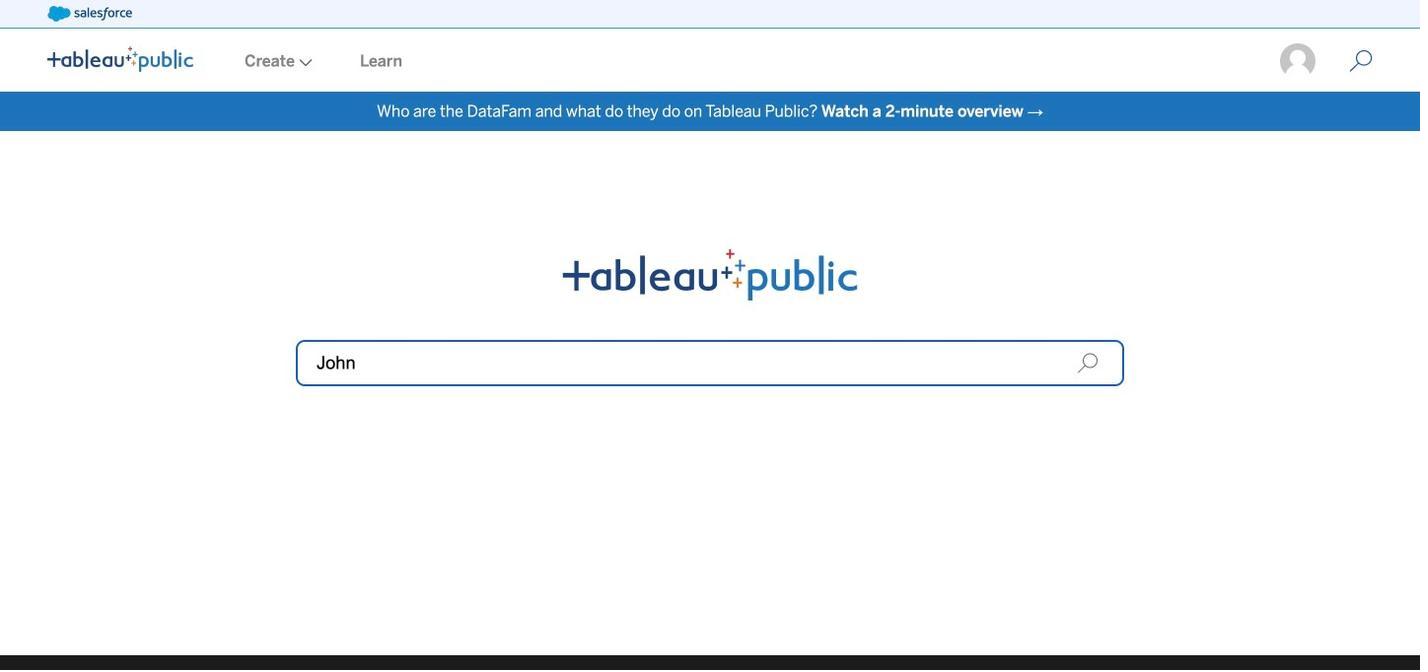 Task type: locate. For each thing, give the bounding box(es) containing it.
Search input field
[[296, 340, 1124, 387]]

go to search image
[[1326, 49, 1397, 73]]

logo image
[[47, 46, 193, 72]]

search image
[[1077, 353, 1099, 374]]

tara.schultz image
[[1278, 41, 1318, 81]]



Task type: describe. For each thing, give the bounding box(es) containing it.
salesforce logo image
[[47, 6, 132, 22]]

create image
[[295, 59, 313, 67]]



Task type: vqa. For each thing, say whether or not it's contained in the screenshot.
the % within the table calculation % of total sales
no



